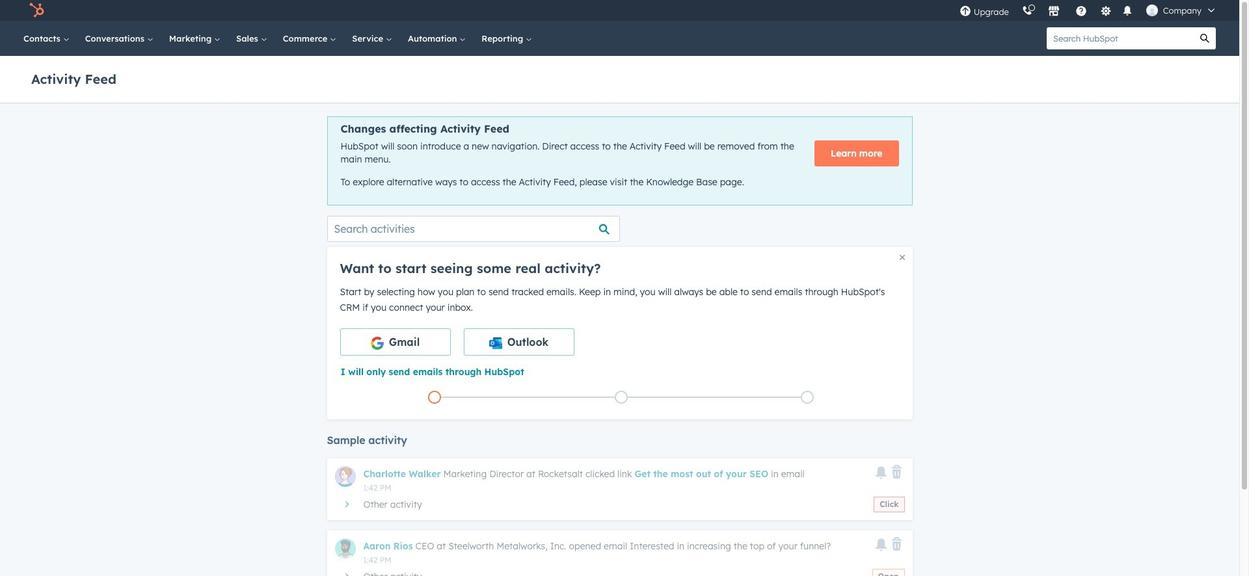 Task type: locate. For each thing, give the bounding box(es) containing it.
list
[[341, 388, 901, 407]]

None checkbox
[[340, 329, 451, 356], [464, 329, 574, 356], [340, 329, 451, 356], [464, 329, 574, 356]]

jacob simon image
[[1147, 5, 1159, 16]]

onboarding.steps.finalstep.title image
[[805, 395, 811, 402]]

menu
[[953, 0, 1224, 21]]

close image
[[900, 255, 905, 260]]



Task type: vqa. For each thing, say whether or not it's contained in the screenshot.
banner
no



Task type: describe. For each thing, give the bounding box(es) containing it.
marketplaces image
[[1049, 6, 1060, 18]]

onboarding.steps.sendtrackedemailingmail.title image
[[618, 395, 625, 402]]

Search HubSpot search field
[[1047, 27, 1194, 49]]

Search activities search field
[[327, 216, 620, 242]]



